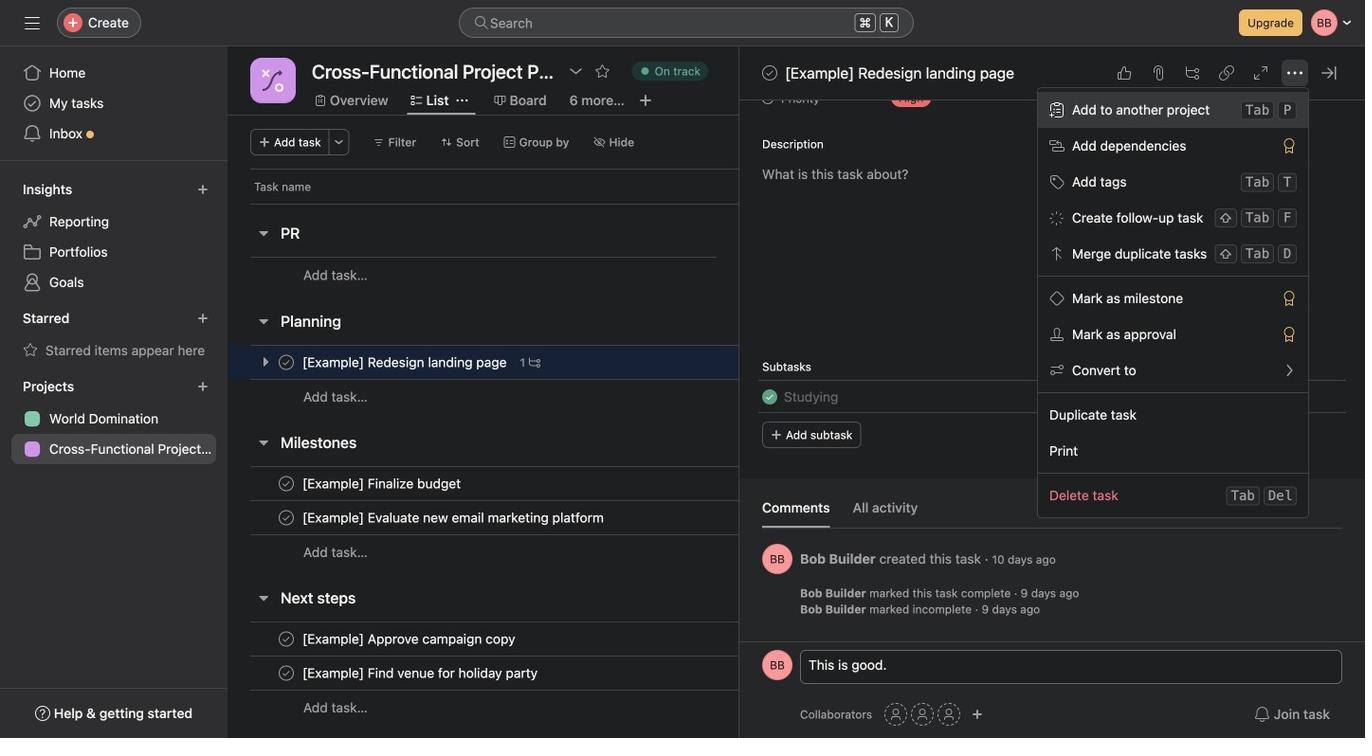 Task type: describe. For each thing, give the bounding box(es) containing it.
more actions image
[[334, 137, 345, 148]]

mark complete checkbox inside [example] approve campaign copy cell
[[275, 628, 298, 651]]

expand subtask list for the task [example] redesign landing page image
[[258, 355, 273, 370]]

0 likes. click to like this task image
[[1117, 65, 1133, 81]]

attachments: add a file to this task, [example] redesign landing page image
[[1152, 65, 1167, 81]]

tab list inside [example] redesign landing page dialog
[[763, 498, 1343, 529]]

[example] redesign landing page cell
[[228, 345, 740, 380]]

open user profile image
[[763, 651, 793, 681]]

projects element
[[0, 370, 228, 469]]

more actions for this task image
[[1288, 65, 1303, 81]]

hide sidebar image
[[25, 15, 40, 30]]

mark complete checkbox inside [example] redesign landing page cell
[[275, 351, 298, 374]]

mark complete checkbox for task name text box within the "[example] find venue for holiday party" cell
[[275, 663, 298, 685]]

show options image
[[569, 64, 584, 79]]

[example] approve campaign copy cell
[[228, 622, 740, 657]]

collapse task list for this group image for header milestones tree grid
[[256, 435, 271, 451]]

open user profile image
[[763, 544, 793, 575]]

Search tasks, projects, and more text field
[[459, 8, 914, 38]]

collapse task list for this group image for header planning tree grid
[[256, 314, 271, 329]]

[example] finalize budget cell
[[228, 467, 740, 502]]

task name text field inside [example] redesign landing page cell
[[299, 353, 513, 372]]

mark complete image for mark complete option inside "[example] find venue for holiday party" cell
[[275, 663, 298, 685]]

add tab image
[[638, 93, 653, 108]]

insights element
[[0, 173, 228, 302]]

task name text field for [example] approve campaign copy cell
[[299, 630, 521, 649]]

new project or portfolio image
[[197, 381, 209, 393]]

tab actions image
[[457, 95, 468, 106]]

mark complete checkbox for task name text box within the [example] evaluate new email marketing platform cell
[[275, 507, 298, 530]]

mark complete image for mark complete checkbox inside [example] approve campaign copy cell
[[275, 628, 298, 651]]

add or remove collaborators image
[[972, 709, 984, 721]]

line_and_symbols image
[[262, 69, 285, 92]]

add to starred image
[[595, 64, 610, 79]]

collapse task list for this group image
[[256, 591, 271, 606]]



Task type: vqa. For each thing, say whether or not it's contained in the screenshot.
chart
no



Task type: locate. For each thing, give the bounding box(es) containing it.
1 vertical spatial collapse task list for this group image
[[256, 314, 271, 329]]

mark complete checkbox inside "[example] find venue for holiday party" cell
[[275, 663, 298, 685]]

add items to starred image
[[197, 313, 209, 324]]

header planning tree grid
[[228, 345, 923, 415]]

Mark complete checkbox
[[275, 507, 298, 530], [275, 663, 298, 685]]

task name text field inside the [example] evaluate new email marketing platform cell
[[299, 509, 610, 528]]

1 subtask image
[[529, 357, 541, 369]]

1 vertical spatial mark complete checkbox
[[275, 663, 298, 685]]

task name text field inside "[example] find venue for holiday party" cell
[[299, 664, 544, 683]]

4 task name text field from the top
[[299, 664, 544, 683]]

main content
[[740, 0, 1366, 642]]

list item
[[740, 380, 1366, 415]]

close details image
[[1322, 65, 1337, 81]]

3 task name text field from the top
[[299, 630, 521, 649]]

Task name text field
[[299, 353, 513, 372], [299, 509, 610, 528], [299, 630, 521, 649], [299, 664, 544, 683]]

mark complete image for mark complete checkbox in the "[example] finalize budget" cell
[[275, 473, 298, 496]]

[example] evaluate new email marketing platform cell
[[228, 501, 740, 536]]

[example] find venue for holiday party cell
[[228, 656, 740, 691]]

edit comment document
[[802, 655, 1342, 697]]

mark complete image inside [example] approve campaign copy cell
[[275, 628, 298, 651]]

task name text field for the [example] evaluate new email marketing platform cell
[[299, 509, 610, 528]]

full screen image
[[1254, 65, 1269, 81]]

new insights image
[[197, 184, 209, 195]]

[example] redesign landing page dialog
[[740, 0, 1366, 739]]

row
[[228, 169, 810, 204], [250, 203, 740, 205], [228, 257, 923, 293], [228, 379, 923, 415], [228, 467, 923, 502], [228, 501, 923, 536], [228, 535, 923, 570], [228, 622, 923, 657], [228, 656, 923, 691], [228, 691, 923, 726]]

2 mark complete checkbox from the top
[[275, 663, 298, 685]]

3 collapse task list for this group image from the top
[[256, 435, 271, 451]]

mark complete image inside "[example] find venue for holiday party" cell
[[275, 663, 298, 685]]

task name text field for "[example] find venue for holiday party" cell
[[299, 664, 544, 683]]

starred element
[[0, 302, 228, 370]]

1 task name text field from the top
[[299, 353, 513, 372]]

Task Name text field
[[784, 387, 839, 408]]

Mark complete checkbox
[[759, 62, 782, 84], [275, 351, 298, 374], [275, 473, 298, 496], [275, 628, 298, 651]]

1 collapse task list for this group image from the top
[[256, 226, 271, 241]]

copy task link image
[[1220, 65, 1235, 81]]

task name text field inside [example] approve campaign copy cell
[[299, 630, 521, 649]]

None field
[[459, 8, 914, 38]]

mark complete image inside "[example] finalize budget" cell
[[275, 473, 298, 496]]

collapse task list for this group image
[[256, 226, 271, 241], [256, 314, 271, 329], [256, 435, 271, 451]]

menu item
[[1038, 92, 1309, 128]]

mark complete checkbox inside the [example] evaluate new email marketing platform cell
[[275, 507, 298, 530]]

header next steps tree grid
[[228, 622, 923, 726]]

global element
[[0, 46, 228, 160]]

Task name text field
[[299, 475, 467, 494]]

2 collapse task list for this group image from the top
[[256, 314, 271, 329]]

0 vertical spatial collapse task list for this group image
[[256, 226, 271, 241]]

mark complete image
[[275, 507, 298, 530]]

completed image
[[759, 386, 782, 409]]

2 task name text field from the top
[[299, 509, 610, 528]]

add subtask image
[[1186, 65, 1201, 81]]

mark complete image inside [example] redesign landing page cell
[[275, 351, 298, 374]]

mark complete image for mark complete checkbox inside [example] redesign landing page cell
[[275, 351, 298, 374]]

mark complete checkbox inside "[example] finalize budget" cell
[[275, 473, 298, 496]]

mark complete image for mark complete checkbox within [example] redesign landing page dialog
[[759, 62, 782, 84]]

toggle assignee popover image
[[1279, 386, 1301, 409]]

mark complete checkbox inside [example] redesign landing page dialog
[[759, 62, 782, 84]]

Completed checkbox
[[759, 386, 782, 409]]

tab list
[[763, 498, 1343, 529]]

2 vertical spatial collapse task list for this group image
[[256, 435, 271, 451]]

mark complete image
[[759, 62, 782, 84], [275, 351, 298, 374], [275, 473, 298, 496], [275, 628, 298, 651], [275, 663, 298, 685]]

0 vertical spatial mark complete checkbox
[[275, 507, 298, 530]]

1 mark complete checkbox from the top
[[275, 507, 298, 530]]

header milestones tree grid
[[228, 467, 923, 570]]

None text field
[[307, 54, 559, 88]]



